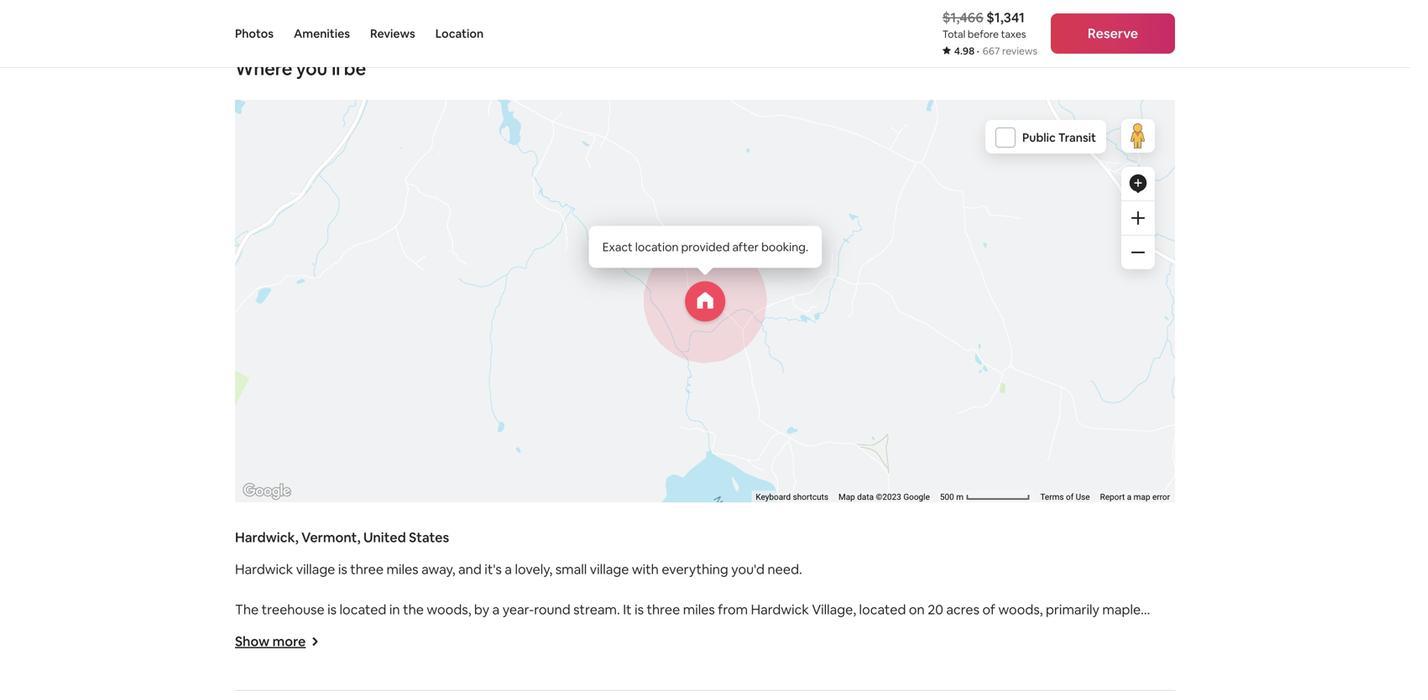 Task type: vqa. For each thing, say whether or not it's contained in the screenshot.
the rightmost i
no



Task type: locate. For each thing, give the bounding box(es) containing it.
1 horizontal spatial of
[[1067, 492, 1074, 503]]

of left use
[[1067, 492, 1074, 503]]

located left the on
[[860, 602, 907, 619]]

zoom out image
[[1132, 246, 1145, 259]]

1 located from the left
[[340, 602, 387, 619]]

1 vertical spatial miles
[[683, 602, 715, 619]]

2 horizontal spatial is
[[635, 602, 644, 619]]

20
[[928, 602, 944, 619]]

states
[[409, 529, 449, 547]]

0 horizontal spatial and
[[270, 622, 293, 639]]

photos
[[235, 26, 274, 41]]

500 m button
[[935, 491, 1036, 503]]

500 m
[[940, 492, 966, 503]]

amenities
[[294, 26, 350, 41]]

primarily
[[1046, 602, 1100, 619]]

0 horizontal spatial by
[[474, 602, 490, 619]]

google
[[904, 492, 930, 503]]

1 horizontal spatial year-
[[503, 602, 534, 619]]

1 horizontal spatial located
[[860, 602, 907, 619]]

google map
showing 0 points of interest. region
[[169, 0, 1244, 631]]

m
[[957, 492, 964, 503]]

hardwick inside the treehouse is located in the woods, by a year-round stream.  it is three miles from hardwick village, located on 20 acres of woods, primarily maple trees and has a lovely year-round stream that flows by the house.
[[751, 602, 809, 619]]

0 horizontal spatial woods,
[[427, 602, 471, 619]]

small
[[556, 561, 587, 578]]

$1,466
[[943, 9, 984, 26]]

1 horizontal spatial miles
[[683, 602, 715, 619]]

show more button
[[235, 633, 319, 651]]

photos button
[[235, 0, 274, 67]]

1 horizontal spatial three
[[647, 602, 680, 619]]

a
[[1128, 492, 1132, 503], [505, 561, 512, 578], [493, 602, 500, 619], [320, 622, 328, 639]]

and
[[459, 561, 482, 578], [270, 622, 293, 639]]

0 vertical spatial the
[[403, 602, 424, 619]]

hardwick
[[235, 561, 293, 578], [751, 602, 809, 619]]

total
[[943, 28, 966, 41]]

reserve button
[[1051, 13, 1176, 54]]

zoom in image
[[1132, 211, 1145, 225]]

round up flows
[[534, 602, 571, 619]]

1 vertical spatial by
[[551, 622, 566, 639]]

0 horizontal spatial miles
[[387, 561, 419, 578]]

1 horizontal spatial woods,
[[999, 602, 1043, 619]]

located up lovely
[[340, 602, 387, 619]]

of right acres
[[983, 602, 996, 619]]

the down stream.
[[569, 622, 590, 639]]

1 horizontal spatial hardwick
[[751, 602, 809, 619]]

in
[[390, 602, 400, 619]]

the right 'in'
[[403, 602, 424, 619]]

woods, left 'primarily'
[[999, 602, 1043, 619]]

4.98 · 667 reviews
[[955, 45, 1038, 58]]

1 village from the left
[[296, 561, 335, 578]]

miles
[[387, 561, 419, 578], [683, 602, 715, 619]]

2 woods, from the left
[[999, 602, 1043, 619]]

1 horizontal spatial and
[[459, 561, 482, 578]]

public transit
[[1023, 130, 1097, 145]]

flows
[[515, 622, 548, 639]]

hardwick,
[[235, 529, 299, 547]]

0 horizontal spatial hardwick
[[235, 561, 293, 578]]

0 horizontal spatial year-
[[369, 622, 400, 639]]

keyboard shortcuts
[[756, 492, 829, 503]]

and left it's
[[459, 561, 482, 578]]

0 horizontal spatial round
[[400, 622, 437, 639]]

show more
[[235, 633, 306, 651]]

three down united
[[350, 561, 384, 578]]

shortcuts
[[793, 492, 829, 503]]

lovely
[[331, 622, 366, 639]]

0 vertical spatial three
[[350, 561, 384, 578]]

of inside the treehouse is located in the woods, by a year-round stream.  it is three miles from hardwick village, located on 20 acres of woods, primarily maple trees and has a lovely year-round stream that flows by the house.
[[983, 602, 996, 619]]

by right flows
[[551, 622, 566, 639]]

village,
[[812, 602, 857, 619]]

the treehouse is located in the woods, by a year-round stream.  it is three miles from hardwick village, located on 20 acres of woods, primarily maple trees and has a lovely year-round stream that flows by the house.
[[235, 602, 1141, 639]]

0 horizontal spatial located
[[340, 602, 387, 619]]

maple
[[1103, 602, 1141, 619]]

terms of use link
[[1041, 492, 1091, 503]]

add a place to the map image
[[1129, 174, 1149, 194]]

is
[[338, 561, 347, 578], [328, 602, 337, 619], [635, 602, 644, 619]]

woods,
[[427, 602, 471, 619], [999, 602, 1043, 619]]

united
[[364, 529, 406, 547]]

1 horizontal spatial by
[[551, 622, 566, 639]]

0 horizontal spatial the
[[403, 602, 424, 619]]

hardwick down hardwick,
[[235, 561, 293, 578]]

miles left 'away,'
[[387, 561, 419, 578]]

is right it
[[635, 602, 644, 619]]

data
[[858, 492, 874, 503]]

is down hardwick, vermont, united states
[[338, 561, 347, 578]]

0 horizontal spatial three
[[350, 561, 384, 578]]

0 vertical spatial by
[[474, 602, 490, 619]]

0 horizontal spatial of
[[983, 602, 996, 619]]

500
[[940, 492, 955, 503]]

house.
[[593, 622, 633, 639]]

more
[[273, 633, 306, 651]]

reviews
[[1003, 45, 1038, 58]]

village left with
[[590, 561, 629, 578]]

year-
[[503, 602, 534, 619], [369, 622, 400, 639]]

is up lovely
[[328, 602, 337, 619]]

of
[[1067, 492, 1074, 503], [983, 602, 996, 619]]

report a map error link
[[1101, 492, 1171, 503]]

round
[[534, 602, 571, 619], [400, 622, 437, 639]]

year- up flows
[[503, 602, 534, 619]]

the
[[403, 602, 424, 619], [569, 622, 590, 639]]

village down vermont,
[[296, 561, 335, 578]]

1 vertical spatial year-
[[369, 622, 400, 639]]

1 horizontal spatial is
[[338, 561, 347, 578]]

0 vertical spatial round
[[534, 602, 571, 619]]

taxes
[[1002, 28, 1027, 41]]

you'll
[[296, 57, 340, 80]]

0 horizontal spatial is
[[328, 602, 337, 619]]

1 horizontal spatial village
[[590, 561, 629, 578]]

and inside the treehouse is located in the woods, by a year-round stream.  it is three miles from hardwick village, located on 20 acres of woods, primarily maple trees and has a lovely year-round stream that flows by the house.
[[270, 622, 293, 639]]

1 horizontal spatial the
[[569, 622, 590, 639]]

round left stream
[[400, 622, 437, 639]]

·
[[977, 45, 980, 58]]

where
[[235, 57, 292, 80]]

and down treehouse
[[270, 622, 293, 639]]

public
[[1023, 130, 1056, 145]]

$1,466 $1,341 total before taxes
[[943, 9, 1027, 41]]

by up that
[[474, 602, 490, 619]]

2 located from the left
[[860, 602, 907, 619]]

1 vertical spatial hardwick
[[751, 602, 809, 619]]

1 vertical spatial of
[[983, 602, 996, 619]]

has
[[296, 622, 317, 639]]

year- down 'in'
[[369, 622, 400, 639]]

drag pegman onto the map to open street view image
[[1122, 119, 1156, 153]]

three right it
[[647, 602, 680, 619]]

1 vertical spatial and
[[270, 622, 293, 639]]

reserve
[[1088, 25, 1139, 42]]

0 horizontal spatial village
[[296, 561, 335, 578]]

hardwick down "need."
[[751, 602, 809, 619]]

1 vertical spatial three
[[647, 602, 680, 619]]

located
[[340, 602, 387, 619], [860, 602, 907, 619]]

your stay location, map pin image
[[685, 281, 726, 322]]

that
[[486, 622, 512, 639]]

by
[[474, 602, 490, 619], [551, 622, 566, 639]]

three
[[350, 561, 384, 578], [647, 602, 680, 619]]

is for three
[[338, 561, 347, 578]]

miles left from
[[683, 602, 715, 619]]

village
[[296, 561, 335, 578], [590, 561, 629, 578]]

woods, up stream
[[427, 602, 471, 619]]



Task type: describe. For each thing, give the bounding box(es) containing it.
reviews button
[[370, 0, 415, 67]]

2 village from the left
[[590, 561, 629, 578]]

amenities button
[[294, 0, 350, 67]]

0 vertical spatial miles
[[387, 561, 419, 578]]

map data ©2023 google
[[839, 492, 930, 503]]

trees
[[235, 622, 267, 639]]

three inside the treehouse is located in the woods, by a year-round stream.  it is three miles from hardwick village, located on 20 acres of woods, primarily maple trees and has a lovely year-round stream that flows by the house.
[[647, 602, 680, 619]]

google image
[[239, 481, 295, 503]]

away,
[[422, 561, 456, 578]]

0 vertical spatial hardwick
[[235, 561, 293, 578]]

a right it's
[[505, 561, 512, 578]]

treehouse
[[262, 602, 325, 619]]

keyboard shortcuts button
[[756, 492, 829, 503]]

location button
[[436, 0, 484, 67]]

where you'll be
[[235, 57, 366, 80]]

hardwick village is three miles away, and it's a lovely, small village with everything you'd need.
[[235, 561, 803, 578]]

keyboard
[[756, 492, 791, 503]]

location
[[436, 26, 484, 41]]

$1,341
[[987, 9, 1025, 26]]

need.
[[768, 561, 803, 578]]

before
[[968, 28, 999, 41]]

vermont,
[[302, 529, 361, 547]]

1 woods, from the left
[[427, 602, 471, 619]]

a left the map
[[1128, 492, 1132, 503]]

the
[[235, 602, 259, 619]]

acres
[[947, 602, 980, 619]]

show
[[235, 633, 270, 651]]

a right has
[[320, 622, 328, 639]]

667
[[983, 45, 1001, 58]]

1 horizontal spatial round
[[534, 602, 571, 619]]

a up that
[[493, 602, 500, 619]]

0 vertical spatial year-
[[503, 602, 534, 619]]

terms of use
[[1041, 492, 1091, 503]]

report a map error
[[1101, 492, 1171, 503]]

on
[[909, 602, 925, 619]]

hardwick, vermont, united states
[[235, 529, 449, 547]]

lovely,
[[515, 561, 553, 578]]

error
[[1153, 492, 1171, 503]]

use
[[1076, 492, 1091, 503]]

it
[[623, 602, 632, 619]]

reviews
[[370, 26, 415, 41]]

you'd
[[732, 561, 765, 578]]

miles inside the treehouse is located in the woods, by a year-round stream.  it is three miles from hardwick village, located on 20 acres of woods, primarily maple trees and has a lovely year-round stream that flows by the house.
[[683, 602, 715, 619]]

1 vertical spatial the
[[569, 622, 590, 639]]

map
[[1134, 492, 1151, 503]]

terms
[[1041, 492, 1064, 503]]

©2023
[[876, 492, 902, 503]]

from
[[718, 602, 748, 619]]

is for located
[[328, 602, 337, 619]]

0 vertical spatial and
[[459, 561, 482, 578]]

1 vertical spatial round
[[400, 622, 437, 639]]

it's
[[485, 561, 502, 578]]

transit
[[1059, 130, 1097, 145]]

with
[[632, 561, 659, 578]]

stream
[[440, 622, 483, 639]]

0 vertical spatial of
[[1067, 492, 1074, 503]]

stream.
[[574, 602, 620, 619]]

map
[[839, 492, 856, 503]]

everything
[[662, 561, 729, 578]]

be
[[344, 57, 366, 80]]

4.98
[[955, 45, 975, 58]]

report
[[1101, 492, 1126, 503]]



